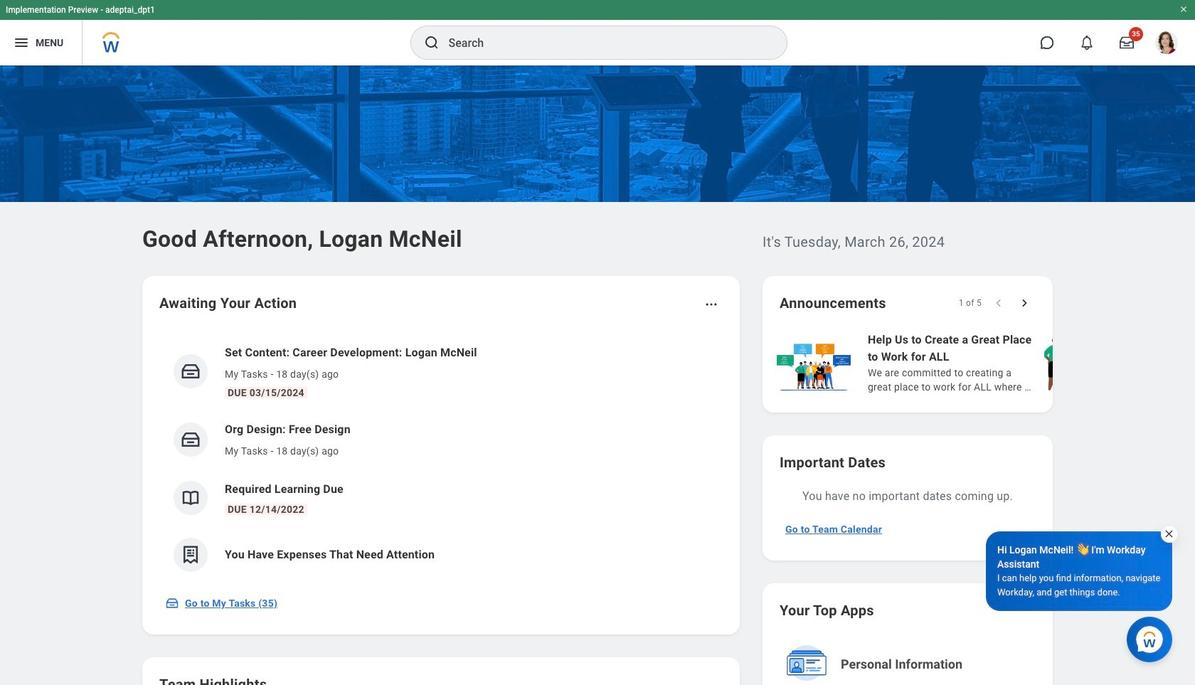 Task type: describe. For each thing, give the bounding box(es) containing it.
related actions image
[[705, 298, 719, 312]]

notifications large image
[[1081, 36, 1095, 50]]

0 horizontal spatial list
[[159, 333, 723, 584]]

profile logan mcneil image
[[1156, 31, 1179, 57]]

book open image
[[180, 488, 201, 509]]

dashboard expenses image
[[180, 545, 201, 566]]

chevron right small image
[[1018, 296, 1032, 310]]

close environment banner image
[[1180, 5, 1189, 14]]



Task type: locate. For each thing, give the bounding box(es) containing it.
list
[[775, 330, 1196, 396], [159, 333, 723, 584]]

inbox large image
[[1121, 36, 1135, 50]]

banner
[[0, 0, 1196, 65]]

1 horizontal spatial list
[[775, 330, 1196, 396]]

status
[[959, 298, 982, 309]]

search image
[[423, 34, 440, 51]]

1 inbox image from the top
[[180, 361, 201, 382]]

main content
[[0, 65, 1196, 686]]

justify image
[[13, 34, 30, 51]]

0 vertical spatial inbox image
[[180, 361, 201, 382]]

x image
[[1165, 529, 1175, 540]]

2 inbox image from the top
[[180, 429, 201, 451]]

Search Workday  search field
[[449, 27, 758, 58]]

inbox image
[[180, 361, 201, 382], [180, 429, 201, 451]]

chevron left small image
[[992, 296, 1007, 310]]

1 vertical spatial inbox image
[[180, 429, 201, 451]]

inbox image
[[165, 597, 179, 611]]



Task type: vqa. For each thing, say whether or not it's contained in the screenshot.
the bottom inbox image
yes



